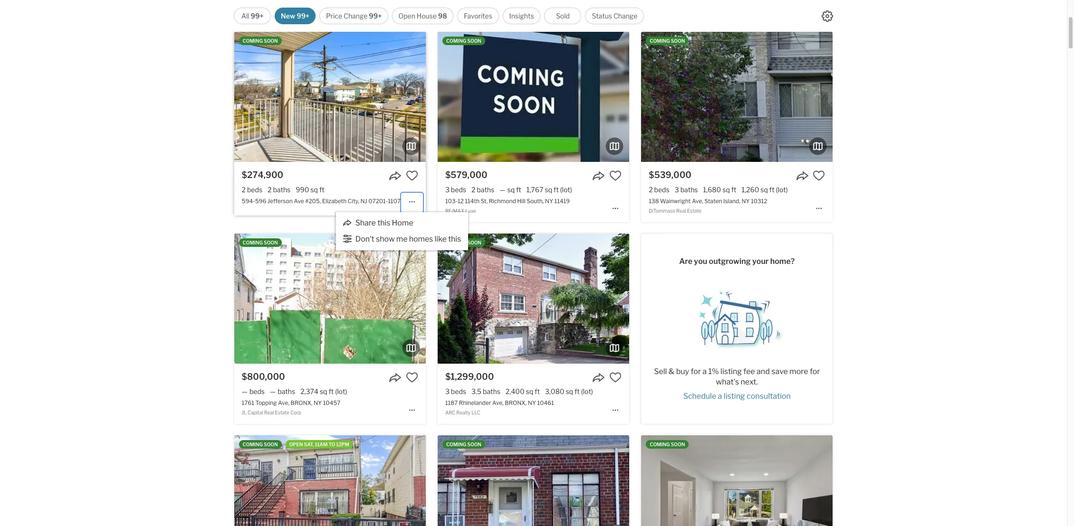 Task type: describe. For each thing, give the bounding box(es) containing it.
3 photo of 594-596 jefferson ave #205, elizabeth city, nj 07201-1107 image from the left
[[426, 32, 617, 162]]

2 2 from the left
[[268, 186, 272, 194]]

nj
[[360, 198, 367, 205]]

new 99+
[[281, 12, 309, 20]]

don't
[[355, 235, 374, 244]]

ny inside the 1187 rhinelander ave, bronx, ny 10461 arc realty llc
[[528, 400, 536, 407]]

3 photo of 138 wainwright ave, staten island, ny 10312 image from the left
[[833, 32, 1024, 162]]

are you outgrowing your home?
[[679, 257, 795, 266]]

3 beds for $1,299,000
[[445, 388, 466, 396]]

favorite button image for $274,900
[[406, 170, 418, 182]]

home
[[392, 219, 413, 228]]

rhinelander
[[459, 400, 491, 407]]

status
[[592, 12, 612, 20]]

favorite button checkbox for $274,900
[[406, 170, 418, 182]]

3,080
[[545, 388, 564, 396]]

3 up wainwright
[[675, 186, 679, 194]]

1761
[[242, 400, 254, 407]]

3 for $579,000
[[445, 186, 450, 194]]

capital
[[248, 410, 263, 416]]

$274,900
[[242, 170, 283, 180]]

arc
[[445, 410, 455, 416]]

share this home
[[355, 219, 413, 228]]

2,400
[[506, 388, 524, 396]]

favorite button checkbox for $539,000
[[813, 170, 825, 182]]

1187
[[445, 400, 458, 407]]

photo of 103-12 114th st, richmond hill south, ny 11419 image
[[438, 32, 629, 162]]

1 horizontal spatial a
[[718, 392, 722, 401]]

st,
[[481, 198, 488, 205]]

103-12 114th st, richmond hill south, ny 11419 re/max luxe
[[445, 198, 570, 214]]

city,
[[348, 198, 359, 205]]

sq for 3,080
[[566, 388, 573, 396]]

0 vertical spatial this
[[377, 219, 390, 228]]

— for — beds
[[242, 388, 248, 396]]

(lot) for $539,000
[[776, 186, 788, 194]]

favorite button checkbox for $579,000
[[609, 170, 622, 182]]

what's
[[716, 378, 739, 387]]

to
[[329, 442, 335, 448]]

3 baths
[[675, 186, 698, 194]]

(lot) up 10457
[[335, 388, 347, 396]]

realty
[[456, 410, 471, 416]]

beds for $274,900
[[247, 186, 262, 194]]

favorite button checkbox
[[406, 372, 418, 384]]

save
[[771, 367, 788, 376]]

103-
[[445, 198, 458, 205]]

#205,
[[305, 198, 321, 205]]

12
[[458, 198, 464, 205]]

10461
[[537, 400, 554, 407]]

&
[[669, 367, 675, 376]]

3.5 baths
[[471, 388, 500, 396]]

show
[[376, 235, 395, 244]]

sq for —
[[507, 186, 515, 194]]

baths for $539,000
[[680, 186, 698, 194]]

ny inside 138 wainwright ave, staten island, ny 10312 ditommaso real estate
[[742, 198, 750, 205]]

$579,000
[[445, 170, 488, 180]]

$1,299,000
[[445, 372, 494, 382]]

138 wainwright ave, staten island, ny 10312 ditommaso real estate
[[649, 198, 767, 214]]

ave, for $539,000
[[692, 198, 703, 205]]

ny inside "103-12 114th st, richmond hill south, ny 11419 re/max luxe"
[[545, 198, 553, 205]]

ave
[[294, 198, 304, 205]]

Price Change radio
[[319, 8, 388, 24]]

sq for 2,374
[[320, 388, 327, 396]]

beds for $1,299,000
[[451, 388, 466, 396]]

sold
[[556, 12, 570, 20]]

sat,
[[304, 442, 314, 448]]

4 2 from the left
[[649, 186, 653, 194]]

1187 rhinelander ave, bronx, ny 10461 arc realty llc
[[445, 400, 554, 416]]

home?
[[770, 257, 795, 266]]

ft for 2,374 sq ft (lot)
[[329, 388, 334, 396]]

like
[[435, 235, 447, 244]]

south,
[[527, 198, 544, 205]]

$800,000
[[242, 372, 285, 382]]

wainwright
[[660, 198, 691, 205]]

2 photo of 43 wyona st, cypress hills, ny 11207 image from the left
[[234, 436, 426, 527]]

sell
[[654, 367, 667, 376]]

llc
[[472, 410, 480, 416]]

staten
[[705, 198, 722, 205]]

ft for 1,260 sq ft (lot)
[[769, 186, 774, 194]]

$539,000
[[649, 170, 691, 180]]

listing inside sell & buy for a 1% listing fee and save more for what's next.
[[721, 367, 742, 376]]

don't show me homes like this
[[355, 235, 461, 244]]

schedule
[[683, 392, 716, 401]]

richmond
[[489, 198, 516, 205]]

a inside sell & buy for a 1% listing fee and save more for what's next.
[[703, 367, 707, 376]]

photo of 1761 topping ave, bronx, ny 10457 image
[[234, 234, 426, 364]]

estate for $800,000
[[275, 410, 289, 416]]

990 sq ft
[[296, 186, 324, 194]]

New radio
[[275, 8, 316, 24]]

ft for 2,400 sq ft
[[535, 388, 540, 396]]

buy
[[676, 367, 689, 376]]

1,767
[[526, 186, 543, 194]]

ft for 3,080 sq ft (lot)
[[575, 388, 580, 396]]

Insights radio
[[503, 8, 541, 24]]

ave, for $1,299,000
[[492, 400, 504, 407]]

1 vertical spatial listing
[[724, 392, 745, 401]]

beds for $579,000
[[451, 186, 466, 194]]

3,080 sq ft (lot)
[[545, 388, 593, 396]]

ft for 990 sq ft
[[319, 186, 324, 194]]

2 baths for $579,000
[[471, 186, 494, 194]]

you
[[694, 257, 707, 266]]

1 photo of 138 wainwright ave, staten island, ny 10312 image from the left
[[450, 32, 641, 162]]

sq for 990
[[311, 186, 318, 194]]

990
[[296, 186, 309, 194]]

island,
[[723, 198, 740, 205]]

favorite button image for $539,000
[[813, 170, 825, 182]]

fee
[[743, 367, 755, 376]]

1 photo of 43 wyona st, cypress hills, ny 11207 image from the left
[[43, 436, 234, 527]]

11419
[[554, 198, 570, 205]]

sq for 1,260
[[761, 186, 768, 194]]

beds up the topping on the left of the page
[[249, 388, 265, 396]]

2 beds for $274,900
[[242, 186, 262, 194]]

1,767 sq ft (lot)
[[526, 186, 572, 194]]

(lot) for $579,000
[[560, 186, 572, 194]]

1,680
[[703, 186, 721, 194]]

open house 98
[[398, 12, 447, 20]]

corp
[[290, 410, 301, 416]]



Task type: vqa. For each thing, say whether or not it's contained in the screenshot.


Task type: locate. For each thing, give the bounding box(es) containing it.
listing up what's
[[721, 367, 742, 376]]

estate inside the 1761 topping ave, bronx, ny 10457 jl capital real estate corp
[[275, 410, 289, 416]]

change right "status"
[[614, 12, 637, 20]]

price
[[326, 12, 342, 20]]

ft for — sq ft
[[516, 186, 521, 194]]

1 horizontal spatial for
[[810, 367, 820, 376]]

1 horizontal spatial ave,
[[492, 400, 504, 407]]

baths up wainwright
[[680, 186, 698, 194]]

beds up 138 on the top of the page
[[654, 186, 670, 194]]

bronx, inside the 1761 topping ave, bronx, ny 10457 jl capital real estate corp
[[291, 400, 312, 407]]

2 horizontal spatial —
[[500, 186, 505, 194]]

2,374 sq ft (lot)
[[300, 388, 347, 396]]

ny down 1,767 sq ft (lot)
[[545, 198, 553, 205]]

114th
[[465, 198, 480, 205]]

ft right 1,260
[[769, 186, 774, 194]]

me
[[396, 235, 408, 244]]

baths for $579,000
[[477, 186, 494, 194]]

0 horizontal spatial real
[[264, 410, 274, 416]]

status change
[[592, 12, 637, 20]]

0 horizontal spatial a
[[703, 367, 707, 376]]

favorite button image
[[406, 170, 418, 182], [609, 372, 622, 384]]

99+ inside price change radio
[[369, 12, 382, 20]]

real inside the 1761 topping ave, bronx, ny 10457 jl capital real estate corp
[[264, 410, 274, 416]]

real for $800,000
[[264, 410, 274, 416]]

3 2 from the left
[[471, 186, 475, 194]]

favorite button image
[[609, 170, 622, 182], [813, 170, 825, 182], [406, 372, 418, 384]]

2 up 594-
[[242, 186, 246, 194]]

real
[[676, 208, 686, 214], [264, 410, 274, 416]]

1 vertical spatial estate
[[275, 410, 289, 416]]

1 2 from the left
[[242, 186, 246, 194]]

0 vertical spatial real
[[676, 208, 686, 214]]

ave, for $800,000
[[278, 400, 289, 407]]

0 vertical spatial favorite button image
[[406, 170, 418, 182]]

— for — baths
[[270, 388, 276, 396]]

favorite button checkbox for $1,299,000
[[609, 372, 622, 384]]

— up 1761
[[242, 388, 248, 396]]

3 up 103-
[[445, 186, 450, 194]]

dialog
[[336, 213, 468, 251]]

0 horizontal spatial favorite button image
[[406, 170, 418, 182]]

2,374
[[300, 388, 318, 396]]

1 horizontal spatial favorite button image
[[609, 372, 622, 384]]

a left 1%
[[703, 367, 707, 376]]

99+ right new
[[297, 12, 309, 20]]

this right like
[[448, 235, 461, 244]]

2 beds up 594-
[[242, 186, 262, 194]]

ft up the 10461
[[535, 388, 540, 396]]

for right 'more'
[[810, 367, 820, 376]]

1 horizontal spatial 99+
[[297, 12, 309, 20]]

594-
[[242, 198, 255, 205]]

1 3 beds from the top
[[445, 186, 466, 194]]

(lot) right 1,260
[[776, 186, 788, 194]]

bronx, up the corp on the left
[[291, 400, 312, 407]]

All radio
[[234, 8, 271, 24]]

99+ for all 99+
[[251, 12, 264, 20]]

1 vertical spatial 3 beds
[[445, 388, 466, 396]]

are
[[679, 257, 692, 266]]

bronx, for $800,000
[[291, 400, 312, 407]]

1 horizontal spatial change
[[614, 12, 637, 20]]

an image of a house image
[[689, 284, 785, 349]]

ave, inside the 1761 topping ave, bronx, ny 10457 jl capital real estate corp
[[278, 400, 289, 407]]

1 bronx, from the left
[[291, 400, 312, 407]]

favorite button image for $800,000
[[406, 372, 418, 384]]

3 photo of 1187 rhinelander ave, bronx, ny 10461 image from the left
[[629, 234, 821, 364]]

option group containing all
[[234, 8, 644, 24]]

baths for $1,299,000
[[483, 388, 500, 396]]

1 vertical spatial favorite button image
[[609, 372, 622, 384]]

— baths
[[270, 388, 295, 396]]

for right buy
[[691, 367, 701, 376]]

1,260
[[742, 186, 759, 194]]

0 horizontal spatial bronx,
[[291, 400, 312, 407]]

2 horizontal spatial 99+
[[369, 12, 382, 20]]

more
[[790, 367, 808, 376]]

1 vertical spatial this
[[448, 235, 461, 244]]

1 99+ from the left
[[251, 12, 264, 20]]

change inside "radio"
[[614, 12, 637, 20]]

2 3 beds from the top
[[445, 388, 466, 396]]

2 photo of 594-596 jefferson ave #205, elizabeth city, nj 07201-1107 image from the left
[[234, 32, 426, 162]]

listing down what's
[[724, 392, 745, 401]]

99+ inside all 'option'
[[251, 12, 264, 20]]

photo of 3609 paulding ave, bronx, ny 10469 image
[[450, 436, 641, 527], [641, 436, 833, 527], [833, 436, 1024, 527]]

ny down 1,260
[[742, 198, 750, 205]]

2 photo of 1187 rhinelander ave, bronx, ny 10461 image from the left
[[438, 234, 629, 364]]

real inside 138 wainwright ave, staten island, ny 10312 ditommaso real estate
[[676, 208, 686, 214]]

0 horizontal spatial 99+
[[251, 12, 264, 20]]

change right price
[[344, 12, 368, 20]]

1 horizontal spatial 2 baths
[[471, 186, 494, 194]]

baths for $274,900
[[273, 186, 291, 194]]

ave, inside 138 wainwright ave, staten island, ny 10312 ditommaso real estate
[[692, 198, 703, 205]]

1%
[[708, 367, 719, 376]]

0 horizontal spatial —
[[242, 388, 248, 396]]

3 for $1,299,000
[[445, 388, 450, 396]]

consultation
[[747, 392, 791, 401]]

2 photo of 138 wainwright ave, staten island, ny 10312 image from the left
[[641, 32, 833, 162]]

insights
[[509, 12, 534, 20]]

1 photo of 1187 rhinelander ave, bronx, ny 10461 image from the left
[[246, 234, 438, 364]]

ave, inside the 1187 rhinelander ave, bronx, ny 10461 arc realty llc
[[492, 400, 504, 407]]

ave,
[[692, 198, 703, 205], [278, 400, 289, 407], [492, 400, 504, 407]]

(lot) for $1,299,000
[[581, 388, 593, 396]]

change
[[344, 12, 368, 20], [614, 12, 637, 20]]

real for $539,000
[[676, 208, 686, 214]]

beds up 596
[[247, 186, 262, 194]]

this up the show
[[377, 219, 390, 228]]

option group
[[234, 8, 644, 24]]

photo of 594-596 jefferson ave #205, elizabeth city, nj 07201-1107 image
[[43, 32, 234, 162], [234, 32, 426, 162], [426, 32, 617, 162]]

share
[[355, 219, 376, 228]]

open
[[289, 442, 303, 448]]

re/max
[[445, 208, 464, 214]]

ny inside the 1761 topping ave, bronx, ny 10457 jl capital real estate corp
[[314, 400, 322, 407]]

bronx, down 2,400
[[505, 400, 527, 407]]

594-596 jefferson ave #205, elizabeth city, nj 07201-1107
[[242, 198, 401, 205]]

1761 topping ave, bronx, ny 10457 jl capital real estate corp
[[242, 400, 340, 416]]

2 baths for $274,900
[[268, 186, 291, 194]]

1 2 beds from the left
[[242, 186, 262, 194]]

beds up 12 on the left top of page
[[451, 186, 466, 194]]

topping
[[255, 400, 277, 407]]

beds up 1187
[[451, 388, 466, 396]]

favorite button image for $1,299,000
[[609, 372, 622, 384]]

(lot) up the 11419
[[560, 186, 572, 194]]

Favorites radio
[[457, 8, 499, 24]]

11am
[[315, 442, 328, 448]]

2 bronx, from the left
[[505, 400, 527, 407]]

(lot)
[[560, 186, 572, 194], [776, 186, 788, 194], [335, 388, 347, 396], [581, 388, 593, 396]]

0 horizontal spatial favorite button image
[[406, 372, 418, 384]]

sq right the 3,080
[[566, 388, 573, 396]]

1 horizontal spatial bronx,
[[505, 400, 527, 407]]

2 change from the left
[[614, 12, 637, 20]]

ft for 1,680 sq ft
[[731, 186, 736, 194]]

hill
[[517, 198, 525, 205]]

1 horizontal spatial this
[[448, 235, 461, 244]]

share this home button
[[343, 219, 414, 228]]

0 vertical spatial a
[[703, 367, 707, 376]]

3 photo of 43 wyona st, cypress hills, ny 11207 image from the left
[[426, 436, 617, 527]]

real down the topping on the left of the page
[[264, 410, 274, 416]]

2 99+ from the left
[[297, 12, 309, 20]]

real down wainwright
[[676, 208, 686, 214]]

2 beds up 138 on the top of the page
[[649, 186, 670, 194]]

sq up island,
[[723, 186, 730, 194]]

1 photo of 594-596 jefferson ave #205, elizabeth city, nj 07201-1107 image from the left
[[43, 32, 234, 162]]

0 vertical spatial 3 beds
[[445, 186, 466, 194]]

— up richmond
[[500, 186, 505, 194]]

2 2 baths from the left
[[471, 186, 494, 194]]

sq up #205,
[[311, 186, 318, 194]]

3 beds up 1187
[[445, 388, 466, 396]]

2 up 114th
[[471, 186, 475, 194]]

sq for 1,767
[[545, 186, 552, 194]]

ft up 594-596 jefferson ave #205, elizabeth city, nj 07201-1107
[[319, 186, 324, 194]]

2,400 sq ft
[[506, 388, 540, 396]]

1 photo of 3609 paulding ave, bronx, ny 10469 image from the left
[[450, 436, 641, 527]]

2 2 beds from the left
[[649, 186, 670, 194]]

138
[[649, 198, 659, 205]]

sq right 2,400
[[526, 388, 533, 396]]

listing
[[721, 367, 742, 376], [724, 392, 745, 401]]

2 up 138 on the top of the page
[[649, 186, 653, 194]]

—
[[500, 186, 505, 194], [242, 388, 248, 396], [270, 388, 276, 396]]

ft
[[319, 186, 324, 194], [516, 186, 521, 194], [554, 186, 559, 194], [731, 186, 736, 194], [769, 186, 774, 194], [329, 388, 334, 396], [535, 388, 540, 396], [575, 388, 580, 396]]

sq for 1,680
[[723, 186, 730, 194]]

bronx, inside the 1187 rhinelander ave, bronx, ny 10461 arc realty llc
[[505, 400, 527, 407]]

open
[[398, 12, 415, 20]]

house
[[417, 12, 437, 20]]

99+ inside the new option
[[297, 12, 309, 20]]

ave, down — baths
[[278, 400, 289, 407]]

1107
[[388, 198, 401, 205]]

— up the topping on the left of the page
[[270, 388, 276, 396]]

2
[[242, 186, 246, 194], [268, 186, 272, 194], [471, 186, 475, 194], [649, 186, 653, 194]]

99+ for new 99+
[[297, 12, 309, 20]]

0 vertical spatial estate
[[687, 208, 702, 214]]

ditommaso
[[649, 208, 675, 214]]

1 vertical spatial real
[[264, 410, 274, 416]]

Status Change radio
[[585, 8, 644, 24]]

10312
[[751, 198, 767, 205]]

98
[[438, 12, 447, 20]]

photo of 43 wyona st, cypress hills, ny 11207 image
[[43, 436, 234, 527], [234, 436, 426, 527], [426, 436, 617, 527]]

estate inside 138 wainwright ave, staten island, ny 10312 ditommaso real estate
[[687, 208, 702, 214]]

a
[[703, 367, 707, 376], [718, 392, 722, 401]]

favorite button image for $579,000
[[609, 170, 622, 182]]

ft right the 3,080
[[575, 388, 580, 396]]

luxe
[[465, 208, 476, 214]]

596
[[255, 198, 266, 205]]

sq right 2,374 at the bottom left of the page
[[320, 388, 327, 396]]

1 horizontal spatial —
[[270, 388, 276, 396]]

baths up jefferson
[[273, 186, 291, 194]]

photo of 1552 e 58th st, mill basin, ny 11234 image
[[438, 436, 629, 527]]

sq up 10312
[[761, 186, 768, 194]]

0 horizontal spatial ave,
[[278, 400, 289, 407]]

3 99+ from the left
[[369, 12, 382, 20]]

a down what's
[[718, 392, 722, 401]]

beds for $539,000
[[654, 186, 670, 194]]

baths up the 1761 topping ave, bronx, ny 10457 jl capital real estate corp
[[278, 388, 295, 396]]

2 baths up the st,
[[471, 186, 494, 194]]

1 vertical spatial a
[[718, 392, 722, 401]]

2 for from the left
[[810, 367, 820, 376]]

1 2 baths from the left
[[268, 186, 291, 194]]

ft up the 11419
[[554, 186, 559, 194]]

coming
[[243, 38, 263, 44], [446, 38, 466, 44], [650, 38, 670, 44], [243, 240, 263, 246], [446, 240, 466, 246], [243, 442, 263, 448], [446, 442, 466, 448], [650, 442, 670, 448]]

— sq ft
[[500, 186, 521, 194]]

baths up the st,
[[477, 186, 494, 194]]

change inside radio
[[344, 12, 368, 20]]

ave, down 3.5 baths
[[492, 400, 504, 407]]

1 horizontal spatial estate
[[687, 208, 702, 214]]

2 up jefferson
[[268, 186, 272, 194]]

change for status
[[614, 12, 637, 20]]

1 change from the left
[[344, 12, 368, 20]]

07201-
[[368, 198, 388, 205]]

open sat, 11am to 12pm
[[289, 442, 349, 448]]

baths
[[273, 186, 291, 194], [477, 186, 494, 194], [680, 186, 698, 194], [278, 388, 295, 396], [483, 388, 500, 396]]

sq right '1,767'
[[545, 186, 552, 194]]

ft up hill
[[516, 186, 521, 194]]

beds
[[247, 186, 262, 194], [451, 186, 466, 194], [654, 186, 670, 194], [249, 388, 265, 396], [451, 388, 466, 396]]

your
[[752, 257, 769, 266]]

2 beds for $539,000
[[649, 186, 670, 194]]

1 horizontal spatial real
[[676, 208, 686, 214]]

99+ right all
[[251, 12, 264, 20]]

Open House radio
[[392, 8, 453, 24]]

2 photo of 3609 paulding ave, bronx, ny 10469 image from the left
[[641, 436, 833, 527]]

this
[[377, 219, 390, 228], [448, 235, 461, 244]]

0 vertical spatial listing
[[721, 367, 742, 376]]

0 horizontal spatial this
[[377, 219, 390, 228]]

photo of 138 wainwright ave, staten island, ny 10312 image
[[450, 32, 641, 162], [641, 32, 833, 162], [833, 32, 1024, 162]]

ft up 10457
[[329, 388, 334, 396]]

jl
[[242, 410, 247, 416]]

outgrowing
[[709, 257, 751, 266]]

2 horizontal spatial ave,
[[692, 198, 703, 205]]

jefferson
[[268, 198, 293, 205]]

3.5
[[471, 388, 481, 396]]

bronx,
[[291, 400, 312, 407], [505, 400, 527, 407]]

estate for $539,000
[[687, 208, 702, 214]]

ny left the 10461
[[528, 400, 536, 407]]

0 horizontal spatial change
[[344, 12, 368, 20]]

don't show me homes like this button
[[343, 235, 462, 244]]

3 up 1187
[[445, 388, 450, 396]]

3 beds up 103-
[[445, 186, 466, 194]]

1 horizontal spatial 2 beds
[[649, 186, 670, 194]]

0 horizontal spatial 2 beds
[[242, 186, 262, 194]]

2 horizontal spatial favorite button image
[[813, 170, 825, 182]]

1,260 sq ft (lot)
[[742, 186, 788, 194]]

3 photo of 3609 paulding ave, bronx, ny 10469 image from the left
[[833, 436, 1024, 527]]

2 baths up jefferson
[[268, 186, 291, 194]]

3 beds for $579,000
[[445, 186, 466, 194]]

99+ left open
[[369, 12, 382, 20]]

baths right the 3.5
[[483, 388, 500, 396]]

0 horizontal spatial 2 baths
[[268, 186, 291, 194]]

sq for 2,400
[[526, 388, 533, 396]]

1 for from the left
[[691, 367, 701, 376]]

favorite button checkbox
[[406, 170, 418, 182], [609, 170, 622, 182], [813, 170, 825, 182], [609, 372, 622, 384]]

elizabeth
[[322, 198, 347, 205]]

ft up island,
[[731, 186, 736, 194]]

price change 99+
[[326, 12, 382, 20]]

photo of 1187 rhinelander ave, bronx, ny 10461 image
[[246, 234, 438, 364], [438, 234, 629, 364], [629, 234, 821, 364]]

dialog containing share this home
[[336, 213, 468, 251]]

(lot) right the 3,080
[[581, 388, 593, 396]]

estate left the corp on the left
[[275, 410, 289, 416]]

all 99+
[[241, 12, 264, 20]]

ave, left 'staten'
[[692, 198, 703, 205]]

ny down the 2,374 sq ft (lot)
[[314, 400, 322, 407]]

new
[[281, 12, 295, 20]]

0 horizontal spatial for
[[691, 367, 701, 376]]

2 beds
[[242, 186, 262, 194], [649, 186, 670, 194]]

0 horizontal spatial estate
[[275, 410, 289, 416]]

— for — sq ft
[[500, 186, 505, 194]]

Sold radio
[[544, 8, 581, 24]]

sq up richmond
[[507, 186, 515, 194]]

bronx, for $1,299,000
[[505, 400, 527, 407]]

1 horizontal spatial favorite button image
[[609, 170, 622, 182]]

estate down wainwright
[[687, 208, 702, 214]]

change for price
[[344, 12, 368, 20]]

ft for 1,767 sq ft (lot)
[[554, 186, 559, 194]]

sq
[[311, 186, 318, 194], [507, 186, 515, 194], [545, 186, 552, 194], [723, 186, 730, 194], [761, 186, 768, 194], [320, 388, 327, 396], [526, 388, 533, 396], [566, 388, 573, 396]]

and
[[757, 367, 770, 376]]

all
[[241, 12, 249, 20]]



